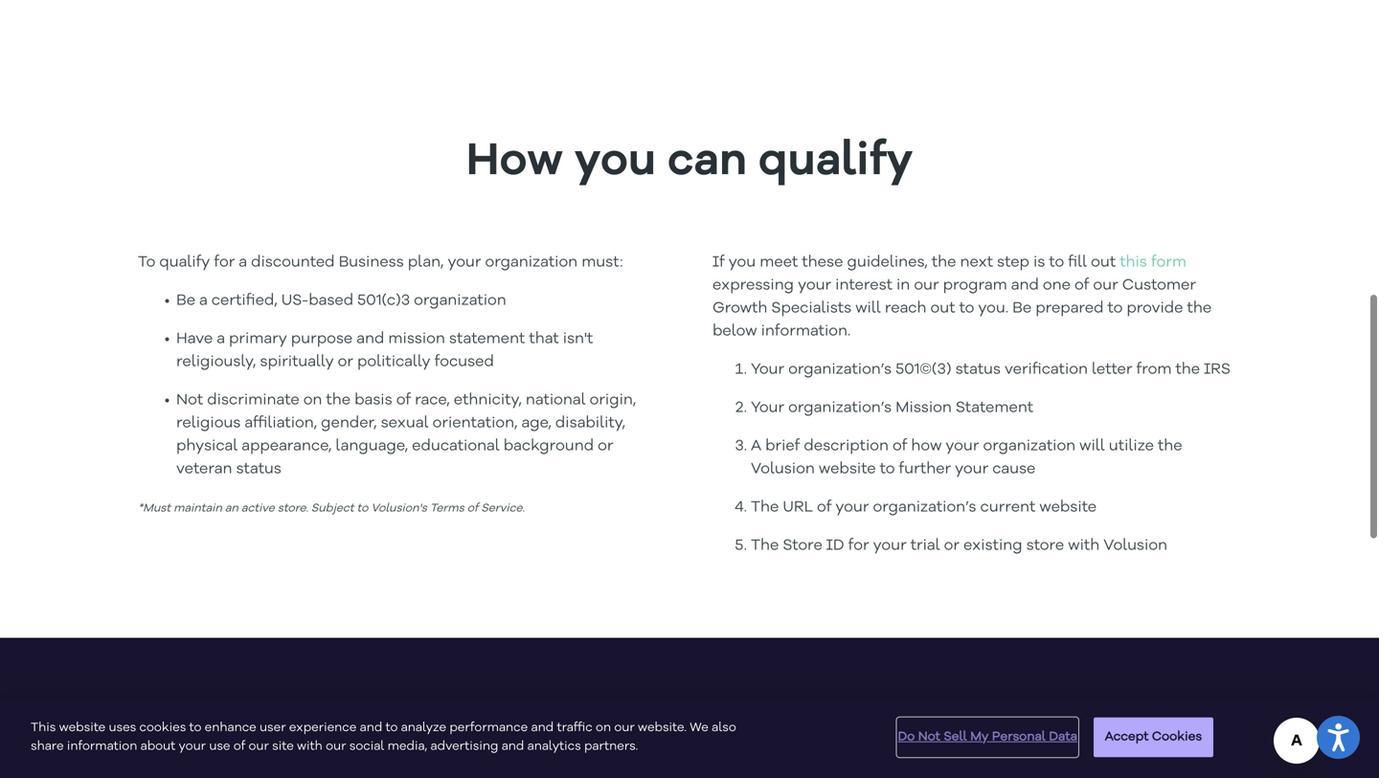 Task type: describe. For each thing, give the bounding box(es) containing it.
next
[[960, 255, 994, 271]]

affiliation,
[[245, 416, 317, 432]]

you.
[[979, 301, 1009, 317]]

site
[[272, 741, 294, 754]]

your for your organization's mission statement
[[751, 401, 785, 416]]

of right url
[[817, 501, 832, 516]]

politically
[[357, 355, 431, 370]]

our up partners.
[[614, 722, 635, 735]]

organization for a brief description of how your organization will utilize the volusion website to further your cause
[[983, 439, 1076, 455]]

a
[[751, 439, 762, 455]]

disability,
[[556, 416, 626, 432]]

if
[[713, 255, 725, 271]]

plan,
[[408, 255, 444, 271]]

prepared
[[1036, 301, 1104, 317]]

to down program
[[960, 301, 975, 317]]

an
[[225, 504, 238, 515]]

data
[[1049, 732, 1078, 744]]

2 vertical spatial organization's
[[873, 501, 977, 516]]

try
[[489, 740, 550, 778]]

mission
[[388, 332, 445, 347]]

the left irs
[[1176, 363, 1201, 378]]

religious
[[176, 416, 241, 432]]

origin,
[[590, 393, 636, 409]]

also
[[712, 722, 737, 735]]

you for how
[[575, 139, 657, 185]]

of inside a brief description of how your organization will utilize the volusion website to further your cause
[[893, 439, 908, 455]]

for for the store id for your trial or existing store with volusion
[[848, 539, 870, 554]]

trial
[[911, 539, 940, 554]]

how
[[912, 439, 942, 455]]

active
[[241, 504, 275, 515]]

for for try it free for 14 days
[[688, 740, 741, 778]]

meet
[[760, 255, 798, 271]]

on inside not discriminate on the basis of race, ethnicity, national origin, religious affiliation, gender, sexual orientation, age, disability, physical appearance, language, educational background or veteran status
[[303, 393, 322, 409]]

irs
[[1204, 363, 1231, 378]]

0 vertical spatial a
[[239, 255, 247, 271]]

this form link
[[1120, 255, 1187, 271]]

your organization's 501©(3) status verification letter from the irs
[[751, 363, 1231, 378]]

0 horizontal spatial be
[[176, 294, 195, 309]]

is
[[1034, 255, 1046, 271]]

you for if
[[729, 255, 756, 271]]

your inside if you meet these guidelines, the next step is to fill out this form expressing your interest in our program and one of our customer growth specialists will reach out to you. be prepared to provide the below information.
[[798, 278, 832, 294]]

advertising
[[431, 741, 499, 754]]

to right cookies
[[189, 722, 202, 735]]

how you can qualify
[[466, 139, 914, 185]]

current
[[981, 501, 1036, 516]]

the store id for your trial or existing store with volusion
[[751, 539, 1168, 554]]

religiously,
[[176, 355, 256, 370]]

to right is
[[1049, 255, 1065, 271]]

cookies
[[1152, 732, 1203, 744]]

your right plan,
[[448, 255, 481, 271]]

status inside not discriminate on the basis of race, ethnicity, national origin, religious affiliation, gender, sexual orientation, age, disability, physical appearance, language, educational background or veteran status
[[236, 462, 282, 478]]

mission
[[896, 401, 952, 416]]

our down the user
[[249, 741, 269, 754]]

if you meet these guidelines, the next step is to fill out this form expressing your interest in our program and one of our customer growth specialists will reach out to you. be prepared to provide the below information.
[[713, 255, 1212, 340]]

1 vertical spatial website
[[1040, 501, 1097, 516]]

website inside a brief description of how your organization will utilize the volusion website to further your cause
[[819, 462, 876, 478]]

statement
[[956, 401, 1034, 416]]

we
[[690, 722, 709, 735]]

spiritually
[[260, 355, 334, 370]]

open accessibe: accessibility options, statement and help image
[[1328, 724, 1350, 752]]

cookies
[[139, 722, 186, 735]]

description
[[804, 439, 889, 455]]

personal
[[992, 732, 1046, 744]]

a for primary
[[217, 332, 225, 347]]

information.
[[761, 324, 851, 340]]

maintain
[[174, 504, 222, 515]]

that
[[529, 332, 559, 347]]

0 vertical spatial qualify
[[759, 139, 914, 185]]

user
[[260, 722, 286, 735]]

to up media,
[[386, 722, 398, 735]]

your left "trial"
[[873, 539, 907, 554]]

will inside a brief description of how your organization will utilize the volusion website to further your cause
[[1080, 439, 1105, 455]]

a brief description of how your organization will utilize the volusion website to further your cause
[[751, 439, 1183, 478]]

accept cookies
[[1105, 732, 1203, 744]]

in
[[897, 278, 910, 294]]

0 horizontal spatial out
[[931, 301, 956, 317]]

based
[[309, 294, 354, 309]]

to left "provide"
[[1108, 301, 1123, 317]]

not discriminate on the basis of race, ethnicity, national origin, religious affiliation, gender, sexual orientation, age, disability, physical appearance, language, educational background or veteran status
[[176, 393, 636, 478]]

your up id
[[836, 501, 869, 516]]

how
[[466, 139, 563, 185]]

discounted
[[251, 255, 335, 271]]

orientation,
[[433, 416, 518, 432]]

volusion for a brief description of how your organization will utilize the volusion website to further your cause
[[751, 462, 815, 478]]

2 horizontal spatial or
[[944, 539, 960, 554]]

existing
[[964, 539, 1023, 554]]

*must maintain an active store. subject to volusion's terms of service.
[[138, 504, 525, 515]]

educational
[[412, 439, 500, 455]]

use
[[209, 741, 230, 754]]

of right the 'terms' at the left bottom of the page
[[467, 504, 478, 515]]

us-
[[281, 294, 309, 309]]

certified,
[[212, 294, 278, 309]]

provide
[[1127, 301, 1184, 317]]

primary
[[229, 332, 287, 347]]

focused
[[435, 355, 494, 370]]

the inside a brief description of how your organization will utilize the volusion website to further your cause
[[1158, 439, 1183, 455]]

not inside 'button'
[[919, 732, 941, 744]]

accept cookies button
[[1094, 718, 1214, 758]]

0 horizontal spatial for
[[214, 255, 235, 271]]

basis
[[355, 393, 393, 409]]

501(c)3
[[358, 294, 410, 309]]

not inside not discriminate on the basis of race, ethnicity, national origin, religious affiliation, gender, sexual orientation, age, disability, physical appearance, language, educational background or veteran status
[[176, 393, 203, 409]]

501©(3)
[[896, 363, 952, 378]]

to right subject
[[357, 504, 368, 515]]

the left next
[[932, 255, 957, 271]]

to
[[138, 255, 156, 271]]



Task type: vqa. For each thing, say whether or not it's contained in the screenshot.
Life
no



Task type: locate. For each thing, give the bounding box(es) containing it.
2 the from the top
[[751, 539, 779, 554]]

2 vertical spatial or
[[944, 539, 960, 554]]

your left "use"
[[179, 741, 206, 754]]

the left store
[[751, 539, 779, 554]]

1 vertical spatial status
[[236, 462, 282, 478]]

to inside a brief description of how your organization will utilize the volusion website to further your cause
[[880, 462, 895, 478]]

and inside if you meet these guidelines, the next step is to fill out this form expressing your interest in our program and one of our customer growth specialists will reach out to you. be prepared to provide the below information.
[[1012, 278, 1039, 294]]

of inside not discriminate on the basis of race, ethnicity, national origin, religious affiliation, gender, sexual orientation, age, disability, physical appearance, language, educational background or veteran status
[[396, 393, 411, 409]]

try it free for 14 days
[[489, 740, 891, 778]]

be right you.
[[1013, 301, 1032, 317]]

reach
[[885, 301, 927, 317]]

statement
[[449, 332, 525, 347]]

a
[[239, 255, 247, 271], [199, 294, 208, 309], [217, 332, 225, 347]]

be inside if you meet these guidelines, the next step is to fill out this form expressing your interest in our program and one of our customer growth specialists will reach out to you. be prepared to provide the below information.
[[1013, 301, 1032, 317]]

your left cause
[[955, 462, 989, 478]]

volusion
[[751, 462, 815, 478], [1104, 539, 1168, 554]]

must:
[[582, 255, 623, 271]]

and
[[1012, 278, 1039, 294], [357, 332, 385, 347], [360, 722, 383, 735], [531, 722, 554, 735], [502, 741, 524, 754]]

website up store
[[1040, 501, 1097, 516]]

the left url
[[751, 501, 779, 516]]

1 horizontal spatial a
[[217, 332, 225, 347]]

specialists
[[772, 301, 852, 317]]

the for the store id for your trial or existing store with volusion
[[751, 539, 779, 554]]

will inside if you meet these guidelines, the next step is to fill out this form expressing your interest in our program and one of our customer growth specialists will reach out to you. be prepared to provide the below information.
[[856, 301, 881, 317]]

or down purpose
[[338, 355, 353, 370]]

gender,
[[321, 416, 377, 432]]

2 horizontal spatial website
[[1040, 501, 1097, 516]]

1 horizontal spatial on
[[596, 722, 611, 735]]

guidelines,
[[847, 255, 928, 271]]

interest
[[836, 278, 893, 294]]

and down performance
[[502, 741, 524, 754]]

url
[[783, 501, 813, 516]]

for down also
[[688, 740, 741, 778]]

step
[[997, 255, 1030, 271]]

1 vertical spatial the
[[751, 539, 779, 554]]

business
[[339, 255, 404, 271]]

of down fill
[[1075, 278, 1090, 294]]

traffic
[[557, 722, 593, 735]]

this website uses cookies to enhance user experience and to analyze performance and traffic on our website. we also share information about your use of our site with our social media, advertising and analytics partners.
[[31, 722, 737, 754]]

performance
[[450, 722, 528, 735]]

organization's for 501©(3)
[[789, 363, 892, 378]]

1 vertical spatial will
[[1080, 439, 1105, 455]]

1 vertical spatial you
[[729, 255, 756, 271]]

these
[[802, 255, 844, 271]]

isn't
[[563, 332, 593, 347]]

0 horizontal spatial status
[[236, 462, 282, 478]]

be
[[176, 294, 195, 309], [1013, 301, 1032, 317]]

not right do
[[919, 732, 941, 744]]

2 vertical spatial for
[[688, 740, 741, 778]]

the for the url of your organization's current website
[[751, 501, 779, 516]]

about
[[140, 741, 176, 754]]

volusion's
[[371, 504, 427, 515]]

can
[[668, 139, 748, 185]]

your for your organization's 501©(3) status verification letter from the irs
[[751, 363, 785, 378]]

1 horizontal spatial or
[[598, 439, 614, 455]]

1 horizontal spatial you
[[729, 255, 756, 271]]

do not sell my personal data button
[[898, 719, 1078, 757]]

of up sexual at bottom left
[[396, 393, 411, 409]]

a for certified,
[[199, 294, 208, 309]]

on
[[303, 393, 322, 409], [596, 722, 611, 735]]

1 horizontal spatial qualify
[[759, 139, 914, 185]]

or
[[338, 355, 353, 370], [598, 439, 614, 455], [944, 539, 960, 554]]

14
[[751, 740, 788, 778]]

1 vertical spatial your
[[751, 401, 785, 416]]

with down experience at the left of the page
[[297, 741, 323, 754]]

0 vertical spatial or
[[338, 355, 353, 370]]

1 vertical spatial or
[[598, 439, 614, 455]]

store
[[1027, 539, 1065, 554]]

organization's down the information.
[[789, 363, 892, 378]]

1 horizontal spatial be
[[1013, 301, 1032, 317]]

1 vertical spatial out
[[931, 301, 956, 317]]

with inside this website uses cookies to enhance user experience and to analyze performance and traffic on our website. we also share information about your use of our site with our social media, advertising and analytics partners.
[[297, 741, 323, 754]]

volusion for the store id for your trial or existing store with volusion
[[1104, 539, 1168, 554]]

one
[[1043, 278, 1071, 294]]

on up affiliation,
[[303, 393, 322, 409]]

0 vertical spatial not
[[176, 393, 203, 409]]

website inside this website uses cookies to enhance user experience and to analyze performance and traffic on our website. we also share information about your use of our site with our social media, advertising and analytics partners.
[[59, 722, 106, 735]]

2 your from the top
[[751, 401, 785, 416]]

a inside have a primary purpose and mission statement that isn't religiously, spiritually or politically focused
[[217, 332, 225, 347]]

your
[[448, 255, 481, 271], [798, 278, 832, 294], [946, 439, 980, 455], [955, 462, 989, 478], [836, 501, 869, 516], [873, 539, 907, 554], [179, 741, 206, 754]]

0 horizontal spatial a
[[199, 294, 208, 309]]

1 vertical spatial not
[[919, 732, 941, 744]]

to left further
[[880, 462, 895, 478]]

2 vertical spatial a
[[217, 332, 225, 347]]

appearance,
[[242, 439, 332, 455]]

physical
[[176, 439, 238, 455]]

the url of your organization's current website
[[751, 501, 1097, 516]]

organization's for mission
[[789, 401, 892, 416]]

experience
[[289, 722, 357, 735]]

language,
[[336, 439, 408, 455]]

1 horizontal spatial status
[[956, 363, 1001, 378]]

1 horizontal spatial for
[[688, 740, 741, 778]]

1 vertical spatial on
[[596, 722, 611, 735]]

our down experience at the left of the page
[[326, 741, 346, 754]]

enhance
[[205, 722, 257, 735]]

volusion inside a brief description of how your organization will utilize the volusion website to further your cause
[[751, 462, 815, 478]]

website down "description"
[[819, 462, 876, 478]]

organization left must: on the top of page
[[485, 255, 578, 271]]

1 vertical spatial organization's
[[789, 401, 892, 416]]

0 vertical spatial will
[[856, 301, 881, 317]]

2 horizontal spatial a
[[239, 255, 247, 271]]

1 vertical spatial with
[[297, 741, 323, 754]]

utilize
[[1109, 439, 1154, 455]]

sexual
[[381, 416, 429, 432]]

you left can
[[575, 139, 657, 185]]

cause
[[993, 462, 1036, 478]]

2 horizontal spatial for
[[848, 539, 870, 554]]

ethnicity,
[[454, 393, 522, 409]]

have
[[176, 332, 213, 347]]

0 vertical spatial your
[[751, 363, 785, 378]]

the up the gender, at the bottom left of the page
[[326, 393, 351, 409]]

0 horizontal spatial on
[[303, 393, 322, 409]]

accept
[[1105, 732, 1149, 744]]

0 vertical spatial organization's
[[789, 363, 892, 378]]

the
[[751, 501, 779, 516], [751, 539, 779, 554]]

our up prepared
[[1094, 278, 1119, 294]]

will down interest
[[856, 301, 881, 317]]

your up a
[[751, 401, 785, 416]]

1 vertical spatial organization
[[414, 294, 507, 309]]

your right "how"
[[946, 439, 980, 455]]

and inside have a primary purpose and mission statement that isn't religiously, spiritually or politically focused
[[357, 332, 385, 347]]

it
[[559, 740, 587, 778]]

a up have on the left top
[[199, 294, 208, 309]]

1 the from the top
[[751, 501, 779, 516]]

the inside not discriminate on the basis of race, ethnicity, national origin, religious affiliation, gender, sexual orientation, age, disability, physical appearance, language, educational background or veteran status
[[326, 393, 351, 409]]

on inside this website uses cookies to enhance user experience and to analyze performance and traffic on our website. we also share information about your use of our site with our social media, advertising and analytics partners.
[[596, 722, 611, 735]]

the right utilize
[[1158, 439, 1183, 455]]

race,
[[415, 393, 450, 409]]

*must
[[138, 504, 171, 515]]

organization's
[[789, 363, 892, 378], [789, 401, 892, 416], [873, 501, 977, 516]]

0 horizontal spatial volusion
[[751, 462, 815, 478]]

1 your from the top
[[751, 363, 785, 378]]

0 vertical spatial out
[[1091, 255, 1116, 271]]

1 vertical spatial qualify
[[159, 255, 210, 271]]

our right in
[[914, 278, 940, 294]]

out right reach
[[931, 301, 956, 317]]

1 vertical spatial a
[[199, 294, 208, 309]]

information
[[67, 741, 137, 754]]

of
[[1075, 278, 1090, 294], [396, 393, 411, 409], [893, 439, 908, 455], [817, 501, 832, 516], [467, 504, 478, 515], [234, 741, 246, 754]]

program
[[943, 278, 1008, 294]]

privacy alert dialog
[[0, 700, 1380, 779]]

or right "trial"
[[944, 539, 960, 554]]

your up specialists
[[798, 278, 832, 294]]

1 horizontal spatial with
[[1069, 539, 1100, 554]]

do not sell my personal data
[[898, 732, 1078, 744]]

of right "use"
[[234, 741, 246, 754]]

volusion down brief
[[751, 462, 815, 478]]

0 horizontal spatial will
[[856, 301, 881, 317]]

the right "provide"
[[1188, 301, 1212, 317]]

1 vertical spatial for
[[848, 539, 870, 554]]

volusion right store
[[1104, 539, 1168, 554]]

1 horizontal spatial will
[[1080, 439, 1105, 455]]

your inside this website uses cookies to enhance user experience and to analyze performance and traffic on our website. we also share information about your use of our site with our social media, advertising and analytics partners.
[[179, 741, 206, 754]]

for up certified,
[[214, 255, 235, 271]]

of inside if you meet these guidelines, the next step is to fill out this form expressing your interest in our program and one of our customer growth specialists will reach out to you. be prepared to provide the below information.
[[1075, 278, 1090, 294]]

1 horizontal spatial out
[[1091, 255, 1116, 271]]

veteran
[[176, 462, 232, 478]]

0 horizontal spatial not
[[176, 393, 203, 409]]

store.
[[278, 504, 308, 515]]

or inside have a primary purpose and mission statement that isn't religiously, spiritually or politically focused
[[338, 355, 353, 370]]

of left "how"
[[893, 439, 908, 455]]

and down step
[[1012, 278, 1039, 294]]

you inside if you meet these guidelines, the next step is to fill out this form expressing your interest in our program and one of our customer growth specialists will reach out to you. be prepared to provide the below information.
[[729, 255, 756, 271]]

or inside not discriminate on the basis of race, ethnicity, national origin, religious affiliation, gender, sexual orientation, age, disability, physical appearance, language, educational background or veteran status
[[598, 439, 614, 455]]

0 horizontal spatial with
[[297, 741, 323, 754]]

growth
[[713, 301, 768, 317]]

0 vertical spatial on
[[303, 393, 322, 409]]

0 vertical spatial volusion
[[751, 462, 815, 478]]

form
[[1152, 255, 1187, 271]]

discriminate
[[207, 393, 300, 409]]

free
[[596, 740, 678, 778]]

this
[[31, 722, 56, 735]]

with right store
[[1069, 539, 1100, 554]]

0 vertical spatial status
[[956, 363, 1001, 378]]

not up the religious
[[176, 393, 203, 409]]

organization for be a certified, us-based 501(c)3 organization
[[414, 294, 507, 309]]

your
[[751, 363, 785, 378], [751, 401, 785, 416]]

status down appearance,
[[236, 462, 282, 478]]

0 vertical spatial you
[[575, 139, 657, 185]]

for right id
[[848, 539, 870, 554]]

1 horizontal spatial website
[[819, 462, 876, 478]]

of inside this website uses cookies to enhance user experience and to analyze performance and traffic on our website. we also share information about your use of our site with our social media, advertising and analytics partners.
[[234, 741, 246, 754]]

below
[[713, 324, 757, 340]]

2 vertical spatial organization
[[983, 439, 1076, 455]]

organization up statement
[[414, 294, 507, 309]]

or down disability,
[[598, 439, 614, 455]]

uses
[[109, 722, 136, 735]]

0 vertical spatial the
[[751, 501, 779, 516]]

2 vertical spatial website
[[59, 722, 106, 735]]

organization up cause
[[983, 439, 1076, 455]]

our
[[914, 278, 940, 294], [1094, 278, 1119, 294], [614, 722, 635, 735], [249, 741, 269, 754], [326, 741, 346, 754]]

organization inside a brief description of how your organization will utilize the volusion website to further your cause
[[983, 439, 1076, 455]]

0 horizontal spatial you
[[575, 139, 657, 185]]

status up statement
[[956, 363, 1001, 378]]

0 vertical spatial organization
[[485, 255, 578, 271]]

a up religiously,
[[217, 332, 225, 347]]

background
[[504, 439, 594, 455]]

organization's down further
[[873, 501, 977, 516]]

verification
[[1005, 363, 1088, 378]]

0 vertical spatial for
[[214, 255, 235, 271]]

1 horizontal spatial volusion
[[1104, 539, 1168, 554]]

organization's up "description"
[[789, 401, 892, 416]]

will left utilize
[[1080, 439, 1105, 455]]

have a primary purpose and mission statement that isn't religiously, spiritually or politically focused
[[176, 332, 593, 370]]

your organization's mission statement
[[751, 401, 1034, 416]]

the
[[932, 255, 957, 271], [1188, 301, 1212, 317], [1176, 363, 1201, 378], [326, 393, 351, 409], [1158, 439, 1183, 455]]

website up information
[[59, 722, 106, 735]]

customer
[[1123, 278, 1197, 294]]

0 horizontal spatial website
[[59, 722, 106, 735]]

1 vertical spatial volusion
[[1104, 539, 1168, 554]]

on up partners.
[[596, 722, 611, 735]]

be up have on the left top
[[176, 294, 195, 309]]

out right fill
[[1091, 255, 1116, 271]]

purpose
[[291, 332, 353, 347]]

your down below
[[751, 363, 785, 378]]

to
[[1049, 255, 1065, 271], [960, 301, 975, 317], [1108, 301, 1123, 317], [880, 462, 895, 478], [357, 504, 368, 515], [189, 722, 202, 735], [386, 722, 398, 735]]

0 vertical spatial website
[[819, 462, 876, 478]]

my
[[971, 732, 989, 744]]

and up politically
[[357, 332, 385, 347]]

0 vertical spatial with
[[1069, 539, 1100, 554]]

a up certified,
[[239, 255, 247, 271]]

0 horizontal spatial or
[[338, 355, 353, 370]]

1 horizontal spatial not
[[919, 732, 941, 744]]

store
[[783, 539, 823, 554]]

you right if
[[729, 255, 756, 271]]

and up the social at bottom left
[[360, 722, 383, 735]]

and up analytics
[[531, 722, 554, 735]]

not
[[176, 393, 203, 409], [919, 732, 941, 744]]

0 horizontal spatial qualify
[[159, 255, 210, 271]]



